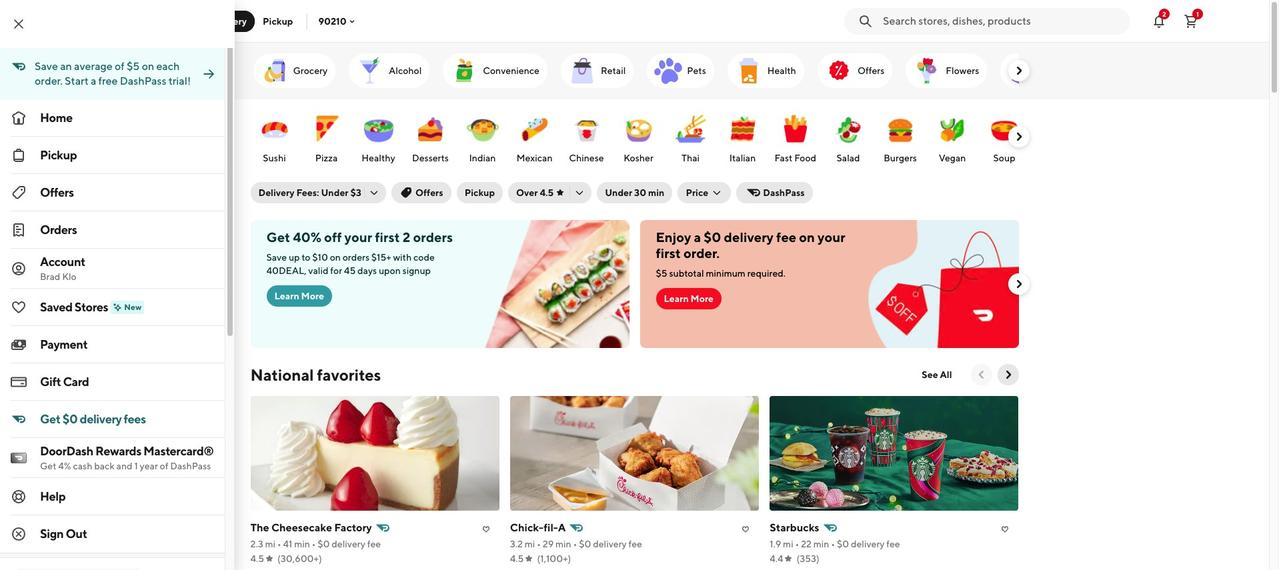 Task type: vqa. For each thing, say whether or not it's contained in the screenshot.
SCHEDULE in THE SCHEDULE YOUR ORDER CHOOSE AN AVAILABLE WINDOW FOR YOUR ORDER
no



Task type: locate. For each thing, give the bounding box(es) containing it.
italian
[[730, 153, 756, 163]]

click to add this store to your saved list image for starbucks
[[998, 522, 1014, 538]]

dashpass for mastercard®
[[170, 461, 211, 472]]

1 horizontal spatial 4.5
[[510, 554, 524, 564]]

on up 'for'
[[330, 252, 341, 263]]

1 horizontal spatial your
[[818, 229, 846, 245]]

on left the each
[[142, 60, 154, 73]]

get
[[267, 229, 290, 245], [40, 412, 60, 426], [40, 461, 56, 472]]

chick-fil-a
[[510, 522, 566, 534]]

1 horizontal spatial $5
[[656, 268, 668, 279]]

cheesecake
[[271, 522, 332, 534]]

0 horizontal spatial first
[[375, 229, 400, 245]]

offers inside button
[[416, 187, 443, 198]]

save an average of $5 on each order. start a free dashpass trial! link
[[0, 48, 225, 99]]

upon
[[379, 266, 401, 276]]

under 30 min
[[605, 187, 665, 198]]

under inside under 30 min button
[[605, 187, 633, 198]]

sign out link
[[0, 516, 225, 553]]

0 vertical spatial save
[[35, 60, 58, 73]]

0 horizontal spatial learn more button
[[267, 286, 332, 307]]

for
[[330, 266, 342, 276]]

0 vertical spatial get
[[267, 229, 290, 245]]

the
[[251, 522, 269, 534]]

more down valid
[[301, 291, 324, 302]]

• right the 29
[[573, 539, 577, 550]]

first inside enjoy a $0 delivery fee on your first order.
[[656, 246, 681, 261]]

order. inside enjoy a $0 delivery fee on your first order.
[[684, 246, 720, 261]]

a right enjoy
[[694, 229, 701, 245]]

1 right notification bell icon
[[1197, 10, 1199, 18]]

delivery for delivery fees: under $3
[[259, 187, 295, 198]]

rewards
[[95, 444, 141, 458]]

• left the 29
[[537, 539, 541, 550]]

0 vertical spatial order.
[[35, 75, 63, 87]]

4.5 down 3.2
[[510, 554, 524, 564]]

delivery down 'factory'
[[332, 539, 365, 550]]

0 horizontal spatial orders
[[343, 252, 370, 263]]

next button of carousel image up soup
[[1012, 130, 1026, 143]]

0 vertical spatial on
[[142, 60, 154, 73]]

doordash rewards mastercard® get 4% cash back and 1 year of dashpass
[[40, 444, 214, 472]]

code
[[414, 252, 435, 263]]

1 horizontal spatial on
[[330, 252, 341, 263]]

on inside save an average of $5 on each order. start a free dashpass trial!
[[142, 60, 154, 73]]

0 vertical spatial a
[[91, 75, 96, 87]]

1 horizontal spatial orders
[[413, 229, 453, 245]]

1 horizontal spatial delivery
[[259, 187, 295, 198]]

pickup down home
[[40, 148, 77, 162]]

0 horizontal spatial learn
[[275, 291, 299, 302]]

0 horizontal spatial pickup
[[40, 148, 77, 162]]

healthy
[[362, 153, 395, 163]]

of up free
[[115, 60, 125, 73]]

•
[[277, 539, 281, 550], [312, 539, 316, 550], [537, 539, 541, 550], [573, 539, 577, 550], [796, 539, 799, 550], [831, 539, 835, 550]]

1 vertical spatial $0
[[63, 412, 78, 426]]

1 vertical spatial first
[[656, 246, 681, 261]]

1 vertical spatial 2
[[403, 229, 411, 245]]

$5 left subtotal on the top
[[656, 268, 668, 279]]

your inside enjoy a $0 delivery fee on your first order.
[[818, 229, 846, 245]]

1 vertical spatial of
[[160, 461, 168, 472]]

offers image
[[823, 55, 855, 87]]

1 vertical spatial save
[[267, 252, 287, 263]]

offers right the offers image
[[858, 65, 885, 76]]

click to add this store to your saved list image
[[478, 522, 494, 538]]

offers link
[[818, 53, 893, 88], [0, 174, 225, 211]]

2 $​0 from the left
[[579, 539, 591, 550]]

0 vertical spatial 2
[[1163, 10, 1167, 18]]

2
[[1163, 10, 1167, 18], [403, 229, 411, 245]]

min right the 22
[[814, 539, 830, 550]]

1 vertical spatial orders
[[343, 252, 370, 263]]

2 vertical spatial dashpass
[[170, 461, 211, 472]]

3 • from the left
[[537, 539, 541, 550]]

payment
[[40, 338, 88, 352]]

mi right 3.2
[[525, 539, 535, 550]]

mi right '1.9'
[[783, 539, 794, 550]]

0 vertical spatial of
[[115, 60, 125, 73]]

save inside save up to $10 on orders $15+ with code 40deal, valid for 45 days upon signup
[[267, 252, 287, 263]]

30
[[634, 187, 646, 198]]

1 vertical spatial get
[[40, 412, 60, 426]]

0 horizontal spatial $5
[[127, 60, 140, 73]]

learn more for 40%
[[275, 291, 324, 302]]

1 vertical spatial a
[[694, 229, 701, 245]]

delivery inside enjoy a $0 delivery fee on your first order.
[[724, 229, 774, 245]]

$5 left the each
[[127, 60, 140, 73]]

dashpass button
[[737, 182, 813, 203]]

learn more button for 40%
[[267, 286, 332, 307]]

• left 41
[[277, 539, 281, 550]]

convenience image
[[449, 55, 481, 87]]

1 horizontal spatial under
[[605, 187, 633, 198]]

order. inside save an average of $5 on each order. start a free dashpass trial!
[[35, 75, 63, 87]]

learn down 40deal,
[[275, 291, 299, 302]]

41
[[283, 539, 292, 550]]

get for get 40% off your first 2 orders
[[267, 229, 290, 245]]

1 vertical spatial pickup
[[40, 148, 77, 162]]

learn more button down 40deal,
[[267, 286, 332, 307]]

next button of carousel image
[[1012, 64, 1026, 77], [1012, 130, 1026, 143]]

0 horizontal spatial order.
[[35, 75, 63, 87]]

save left an
[[35, 60, 58, 73]]

2 vertical spatial pickup
[[465, 187, 495, 198]]

over 4.5 button
[[508, 182, 592, 203]]

pickup button down indian
[[457, 182, 503, 203]]

dashpass down mastercard®
[[170, 461, 211, 472]]

convenience
[[483, 65, 540, 76]]

offers
[[858, 65, 885, 76], [40, 185, 74, 199], [416, 187, 443, 198]]

pickup button
[[255, 10, 301, 32], [457, 182, 503, 203]]

save inside save an average of $5 on each order. start a free dashpass trial!
[[35, 60, 58, 73]]

learn for get 40% off your first 2 orders
[[275, 291, 299, 302]]

notification bell image
[[1151, 13, 1167, 29]]

delivery right the 22
[[851, 539, 885, 550]]

learn more down 40deal,
[[275, 291, 324, 302]]

1 horizontal spatial offers link
[[818, 53, 893, 88]]

enjoy
[[656, 229, 691, 245]]

2 horizontal spatial $​0
[[837, 539, 849, 550]]

2 vertical spatial on
[[330, 252, 341, 263]]

1 right and
[[134, 461, 138, 472]]

0 horizontal spatial save
[[35, 60, 58, 73]]

thai
[[682, 153, 700, 163]]

$0 up 'doordash'
[[63, 412, 78, 426]]

learn down subtotal on the top
[[664, 294, 689, 304]]

2 up with
[[403, 229, 411, 245]]

4.5
[[540, 187, 554, 198], [251, 554, 264, 564], [510, 554, 524, 564]]

next button of carousel image
[[1012, 278, 1026, 291], [1002, 368, 1015, 382]]

• down the cheesecake factory
[[312, 539, 316, 550]]

$​0 right the 29
[[579, 539, 591, 550]]

help
[[40, 490, 66, 504]]

0 horizontal spatial more
[[301, 291, 324, 302]]

3.2
[[510, 539, 523, 550]]

1 vertical spatial offers link
[[0, 174, 225, 211]]

1 horizontal spatial pickup
[[263, 16, 293, 26]]

pickup right delivery button
[[263, 16, 293, 26]]

save
[[35, 60, 58, 73], [267, 252, 287, 263]]

price button
[[678, 182, 731, 203]]

0 horizontal spatial 2
[[403, 229, 411, 245]]

0 horizontal spatial on
[[142, 60, 154, 73]]

2 under from the left
[[605, 187, 633, 198]]

learn more button down subtotal on the top
[[656, 288, 722, 310]]

delivery for chick-fil-a
[[593, 539, 627, 550]]

1 vertical spatial dashpass
[[763, 187, 805, 198]]

• left the 22
[[796, 539, 799, 550]]

1 horizontal spatial learn
[[664, 294, 689, 304]]

learn more button
[[267, 286, 332, 307], [656, 288, 722, 310]]

2.3 mi • 41 min • $​0 delivery fee
[[251, 539, 381, 550]]

more
[[301, 291, 324, 302], [691, 294, 714, 304]]

under left "$3"
[[321, 187, 349, 198]]

2 click to add this store to your saved list image from the left
[[998, 522, 1014, 538]]

0 vertical spatial orders
[[413, 229, 453, 245]]

min right 41
[[294, 539, 310, 550]]

starbucks
[[770, 522, 820, 534]]

0 horizontal spatial delivery
[[211, 16, 247, 26]]

1 vertical spatial next button of carousel image
[[1012, 130, 1026, 143]]

offers up orders on the top of page
[[40, 185, 74, 199]]

chinese
[[569, 153, 604, 163]]

on inside enjoy a $0 delivery fee on your first order.
[[799, 229, 815, 245]]

1 horizontal spatial offers
[[416, 187, 443, 198]]

1 horizontal spatial $0
[[704, 229, 721, 245]]

1 horizontal spatial learn more button
[[656, 288, 722, 310]]

1 horizontal spatial $​0
[[579, 539, 591, 550]]

0 vertical spatial $0
[[704, 229, 721, 245]]

of
[[115, 60, 125, 73], [160, 461, 168, 472]]

doordash
[[40, 444, 93, 458]]

min
[[648, 187, 665, 198], [294, 539, 310, 550], [556, 539, 572, 550], [814, 539, 830, 550]]

subtotal
[[669, 268, 704, 279]]

2 horizontal spatial 4.5
[[540, 187, 554, 198]]

click to add this store to your saved list image
[[738, 522, 754, 538], [998, 522, 1014, 538]]

• right the 22
[[831, 539, 835, 550]]

orders link
[[0, 211, 225, 249]]

signup
[[403, 266, 431, 276]]

29
[[543, 539, 554, 550]]

dashpass inside save an average of $5 on each order. start a free dashpass trial!
[[120, 75, 166, 87]]

1 horizontal spatial a
[[694, 229, 701, 245]]

0 horizontal spatial pickup button
[[255, 10, 301, 32]]

2.3
[[251, 539, 263, 550]]

under
[[321, 187, 349, 198], [605, 187, 633, 198]]

0 vertical spatial 1
[[1197, 10, 1199, 18]]

0 horizontal spatial click to add this store to your saved list image
[[738, 522, 754, 538]]

0 horizontal spatial 4.5
[[251, 554, 264, 564]]

4.5 right over in the top left of the page
[[540, 187, 554, 198]]

get 40% off your first 2 orders
[[267, 229, 453, 245]]

get left 4%
[[40, 461, 56, 472]]

0 horizontal spatial offers
[[40, 185, 74, 199]]

a inside save an average of $5 on each order. start a free dashpass trial!
[[91, 75, 96, 87]]

0 vertical spatial pickup
[[263, 16, 293, 26]]

delivery inside delivery button
[[211, 16, 247, 26]]

order. up subtotal on the top
[[684, 246, 720, 261]]

up
[[289, 252, 300, 263]]

0 horizontal spatial learn more
[[275, 291, 324, 302]]

45
[[344, 266, 356, 276]]

2 your from the left
[[818, 229, 846, 245]]

mi right 2.3
[[265, 539, 275, 550]]

account
[[40, 255, 85, 269]]

1
[[1197, 10, 1199, 18], [134, 461, 138, 472]]

pickup
[[263, 16, 293, 26], [40, 148, 77, 162], [465, 187, 495, 198]]

price
[[686, 187, 709, 198]]

fee
[[777, 229, 797, 245], [367, 539, 381, 550], [629, 539, 642, 550], [887, 539, 900, 550]]

1 horizontal spatial dashpass
[[170, 461, 211, 472]]

dashpass down the fast
[[763, 187, 805, 198]]

1 horizontal spatial save
[[267, 252, 287, 263]]

fast
[[775, 153, 793, 163]]

pets
[[687, 65, 706, 76]]

1 vertical spatial on
[[799, 229, 815, 245]]

fee for starbucks
[[887, 539, 900, 550]]

year
[[140, 461, 158, 472]]

gift
[[40, 375, 61, 389]]

1 horizontal spatial learn more
[[664, 294, 714, 304]]

on down dashpass button
[[799, 229, 815, 245]]

0 horizontal spatial dashpass
[[120, 75, 166, 87]]

1 horizontal spatial 1
[[1197, 10, 1199, 18]]

0 horizontal spatial mi
[[265, 539, 275, 550]]

mastercard®
[[144, 444, 214, 458]]

get up 'doordash'
[[40, 412, 60, 426]]

1 horizontal spatial pickup button
[[457, 182, 503, 203]]

1 mi from the left
[[265, 539, 275, 550]]

delivery up required.
[[724, 229, 774, 245]]

90210
[[319, 16, 347, 26]]

national favorites
[[251, 366, 381, 384]]

1 $​0 from the left
[[318, 539, 330, 550]]

more down subtotal on the top
[[691, 294, 714, 304]]

$​0
[[318, 539, 330, 550], [579, 539, 591, 550], [837, 539, 849, 550]]

2 vertical spatial get
[[40, 461, 56, 472]]

dashpass down the each
[[120, 75, 166, 87]]

$0 up $5 subtotal minimum required. at the top right of the page
[[704, 229, 721, 245]]

delivery right the 29
[[593, 539, 627, 550]]

close image
[[11, 16, 27, 32]]

2 horizontal spatial on
[[799, 229, 815, 245]]

orders up 45
[[343, 252, 370, 263]]

2 • from the left
[[312, 539, 316, 550]]

1 click to add this store to your saved list image from the left
[[738, 522, 754, 538]]

offers down desserts
[[416, 187, 443, 198]]

stores
[[75, 300, 108, 314]]

learn more down subtotal on the top
[[664, 294, 714, 304]]

min right the 29
[[556, 539, 572, 550]]

2 horizontal spatial offers
[[858, 65, 885, 76]]

$15+
[[371, 252, 391, 263]]

first up $15+
[[375, 229, 400, 245]]

pickup down indian
[[465, 187, 495, 198]]

flowers
[[946, 65, 980, 76]]

orders up code
[[413, 229, 453, 245]]

2 left 1 button
[[1163, 10, 1167, 18]]

save for save up to $10 on orders $15+ with code 40deal, valid for 45 days upon signup
[[267, 252, 287, 263]]

1 horizontal spatial click to add this store to your saved list image
[[998, 522, 1014, 538]]

orders inside save up to $10 on orders $15+ with code 40deal, valid for 45 days upon signup
[[343, 252, 370, 263]]

0 horizontal spatial $​0
[[318, 539, 330, 550]]

1 horizontal spatial mi
[[525, 539, 535, 550]]

health
[[768, 65, 796, 76]]

(1,100+)
[[537, 554, 571, 564]]

flowers image
[[911, 55, 943, 87]]

1 horizontal spatial of
[[160, 461, 168, 472]]

0 horizontal spatial a
[[91, 75, 96, 87]]

1 horizontal spatial order.
[[684, 246, 720, 261]]

out
[[66, 527, 87, 541]]

1 vertical spatial order.
[[684, 246, 720, 261]]

2 horizontal spatial mi
[[783, 539, 794, 550]]

learn more
[[275, 291, 324, 302], [664, 294, 714, 304]]

0 vertical spatial dashpass
[[120, 75, 166, 87]]

0 vertical spatial delivery
[[211, 16, 247, 26]]

save up 40deal,
[[267, 252, 287, 263]]

0 horizontal spatial of
[[115, 60, 125, 73]]

enjoy a $0 delivery fee on your first order.
[[656, 229, 846, 261]]

card
[[63, 375, 89, 389]]

orders
[[413, 229, 453, 245], [343, 252, 370, 263]]

under left 30 on the top of page
[[605, 187, 633, 198]]

$​0 right the 22
[[837, 539, 849, 550]]

1 horizontal spatial first
[[656, 246, 681, 261]]

0 vertical spatial $5
[[127, 60, 140, 73]]

national
[[251, 366, 314, 384]]

1 vertical spatial 1
[[134, 461, 138, 472]]

2 mi from the left
[[525, 539, 535, 550]]

$​0 down the cheesecake factory
[[318, 539, 330, 550]]

min right 30 on the top of page
[[648, 187, 665, 198]]

4 • from the left
[[573, 539, 577, 550]]

6 • from the left
[[831, 539, 835, 550]]

a left free
[[91, 75, 96, 87]]

sushi
[[263, 153, 286, 163]]

order. down an
[[35, 75, 63, 87]]

1 vertical spatial $5
[[656, 268, 668, 279]]

0 horizontal spatial your
[[345, 229, 372, 245]]

over 4.5
[[516, 187, 554, 198]]

next button of carousel image right flowers at the right top of page
[[1012, 64, 1026, 77]]

4.5 down 2.3
[[251, 554, 264, 564]]

retail
[[601, 65, 626, 76]]

1 vertical spatial delivery
[[259, 187, 295, 198]]

0 horizontal spatial under
[[321, 187, 349, 198]]

pickup button up grocery icon
[[255, 10, 301, 32]]

first down enjoy
[[656, 246, 681, 261]]

1 horizontal spatial more
[[691, 294, 714, 304]]

0 horizontal spatial 1
[[134, 461, 138, 472]]

dashpass inside doordash rewards mastercard® get 4% cash back and 1 year of dashpass
[[170, 461, 211, 472]]

save an average of $5 on each order. start a free dashpass trial!
[[35, 60, 191, 87]]

of right year
[[160, 461, 168, 472]]

get up the up
[[267, 229, 290, 245]]



Task type: describe. For each thing, give the bounding box(es) containing it.
4.5 for chick-fil-a
[[510, 554, 524, 564]]

back
[[94, 461, 115, 472]]

0 horizontal spatial $0
[[63, 412, 78, 426]]

salad
[[837, 153, 860, 163]]

health image
[[733, 55, 765, 87]]

4.5 for the cheesecake factory
[[251, 554, 264, 564]]

pickup link
[[0, 137, 225, 174]]

(30,600+)
[[278, 554, 322, 564]]

new
[[124, 302, 142, 312]]

previous button of carousel image
[[975, 368, 988, 382]]

3 $​0 from the left
[[837, 539, 849, 550]]

$​0 for factory
[[318, 539, 330, 550]]

all
[[940, 370, 952, 380]]

more for a
[[691, 294, 714, 304]]

min inside under 30 min button
[[648, 187, 665, 198]]

favorites
[[317, 366, 381, 384]]

22
[[801, 539, 812, 550]]

1.9 mi • 22 min • $​0 delivery fee
[[770, 539, 900, 550]]

$0 inside enjoy a $0 delivery fee on your first order.
[[704, 229, 721, 245]]

mi for chick-
[[525, 539, 535, 550]]

0 vertical spatial pickup button
[[255, 10, 301, 32]]

dashpass for average
[[120, 75, 166, 87]]

save up to $10 on orders $15+ with code 40deal, valid for 45 days upon signup
[[267, 252, 435, 276]]

fee for chick-fil-a
[[629, 539, 642, 550]]

required.
[[748, 268, 786, 279]]

$5 inside save an average of $5 on each order. start a free dashpass trial!
[[127, 60, 140, 73]]

help link
[[0, 478, 225, 516]]

alcohol
[[389, 65, 422, 76]]

40deal,
[[267, 266, 307, 276]]

4.5 inside button
[[540, 187, 554, 198]]

0 horizontal spatial offers link
[[0, 174, 225, 211]]

each
[[156, 60, 180, 73]]

to
[[302, 252, 311, 263]]

0 vertical spatial first
[[375, 229, 400, 245]]

on for $5
[[142, 60, 154, 73]]

fee for the cheesecake factory
[[367, 539, 381, 550]]

home
[[40, 111, 72, 125]]

on inside save up to $10 on orders $15+ with code 40deal, valid for 45 days upon signup
[[330, 252, 341, 263]]

learn more for a
[[664, 294, 714, 304]]

health link
[[728, 53, 804, 88]]

catering image
[[1006, 55, 1038, 87]]

1 horizontal spatial 2
[[1163, 10, 1167, 18]]

1 inside button
[[1197, 10, 1199, 18]]

alcohol image
[[354, 55, 386, 87]]

1 inside doordash rewards mastercard® get 4% cash back and 1 year of dashpass
[[134, 461, 138, 472]]

the cheesecake factory
[[251, 522, 372, 534]]

free
[[98, 75, 118, 87]]

kosher
[[624, 153, 654, 163]]

$3
[[351, 187, 361, 198]]

fast food
[[775, 153, 817, 163]]

click to add this store to your saved list image for chick-fil-a
[[738, 522, 754, 538]]

save for save an average of $5 on each order. start a free dashpass trial!
[[35, 60, 58, 73]]

vegan
[[939, 153, 966, 163]]

retail link
[[561, 53, 634, 88]]

0 vertical spatial next button of carousel image
[[1012, 278, 1026, 291]]

an
[[60, 60, 72, 73]]

get $0 delivery fees link
[[0, 401, 225, 438]]

soup
[[994, 153, 1016, 163]]

get $0 delivery fees
[[40, 412, 146, 426]]

delivery for starbucks
[[851, 539, 885, 550]]

(353)
[[797, 554, 820, 564]]

2 horizontal spatial pickup
[[465, 187, 495, 198]]

retail image
[[566, 55, 598, 87]]

average
[[74, 60, 113, 73]]

valid
[[308, 266, 329, 276]]

a
[[558, 522, 566, 534]]

gift card
[[40, 375, 89, 389]]

of inside doordash rewards mastercard® get 4% cash back and 1 year of dashpass
[[160, 461, 168, 472]]

see all
[[922, 370, 952, 380]]

min for the cheesecake factory
[[294, 539, 310, 550]]

3.2 mi • 29 min • $​0 delivery fee
[[510, 539, 642, 550]]

1 vertical spatial pickup button
[[457, 182, 503, 203]]

convenience link
[[443, 53, 548, 88]]

delivery for the cheesecake factory
[[332, 539, 365, 550]]

2 items, open order cart image
[[1183, 13, 1199, 29]]

$5 subtotal minimum required.
[[656, 268, 786, 279]]

minimum
[[706, 268, 746, 279]]

desserts
[[412, 153, 449, 163]]

gift card link
[[0, 364, 225, 401]]

1 vertical spatial next button of carousel image
[[1002, 368, 1015, 382]]

payment link
[[0, 326, 225, 364]]

orders
[[40, 223, 77, 237]]

under 30 min button
[[597, 182, 673, 203]]

offers button
[[392, 182, 451, 203]]

1 your from the left
[[345, 229, 372, 245]]

learn for enjoy a $0 delivery fee on your first order.
[[664, 294, 689, 304]]

grocery image
[[259, 55, 291, 87]]

see
[[922, 370, 938, 380]]

fee inside enjoy a $0 delivery fee on your first order.
[[777, 229, 797, 245]]

1.9
[[770, 539, 781, 550]]

1 next button of carousel image from the top
[[1012, 64, 1026, 77]]

pets image
[[653, 55, 685, 87]]

1 • from the left
[[277, 539, 281, 550]]

account brad klo
[[40, 255, 85, 282]]

4.4
[[770, 554, 784, 564]]

1 button
[[1178, 8, 1205, 34]]

5 • from the left
[[796, 539, 799, 550]]

home link
[[0, 99, 225, 137]]

$10
[[312, 252, 328, 263]]

brad
[[40, 272, 60, 282]]

over
[[516, 187, 538, 198]]

factory
[[334, 522, 372, 534]]

on for fee
[[799, 229, 815, 245]]

get for get $0 delivery fees
[[40, 412, 60, 426]]

mi for the
[[265, 539, 275, 550]]

fees:
[[296, 187, 319, 198]]

burgers
[[884, 153, 917, 163]]

0 vertical spatial offers link
[[818, 53, 893, 88]]

grocery link
[[253, 53, 336, 88]]

2 next button of carousel image from the top
[[1012, 130, 1026, 143]]

1 under from the left
[[321, 187, 349, 198]]

delivery left the fees
[[80, 412, 122, 426]]

alcohol link
[[349, 53, 430, 88]]

min for starbucks
[[814, 539, 830, 550]]

with
[[393, 252, 412, 263]]

fil-
[[544, 522, 558, 534]]

delivery fees: under $3
[[259, 187, 361, 198]]

dashpass inside button
[[763, 187, 805, 198]]

pickup inside pickup link
[[40, 148, 77, 162]]

get inside doordash rewards mastercard® get 4% cash back and 1 year of dashpass
[[40, 461, 56, 472]]

more for 40%
[[301, 291, 324, 302]]

3 mi from the left
[[783, 539, 794, 550]]

learn more button for a
[[656, 288, 722, 310]]

a inside enjoy a $0 delivery fee on your first order.
[[694, 229, 701, 245]]

delivery button
[[203, 10, 255, 32]]

$​0 for a
[[579, 539, 591, 550]]

off
[[324, 229, 342, 245]]

delivery for delivery
[[211, 16, 247, 26]]

save an average of $5 on each order. start a free dashpass trial! status
[[0, 48, 201, 99]]

mexican
[[517, 153, 553, 163]]

sign out
[[40, 527, 87, 541]]

min for chick-fil-a
[[556, 539, 572, 550]]

of inside save an average of $5 on each order. start a free dashpass trial!
[[115, 60, 125, 73]]

fees
[[124, 412, 146, 426]]

national favorites link
[[251, 364, 381, 386]]



